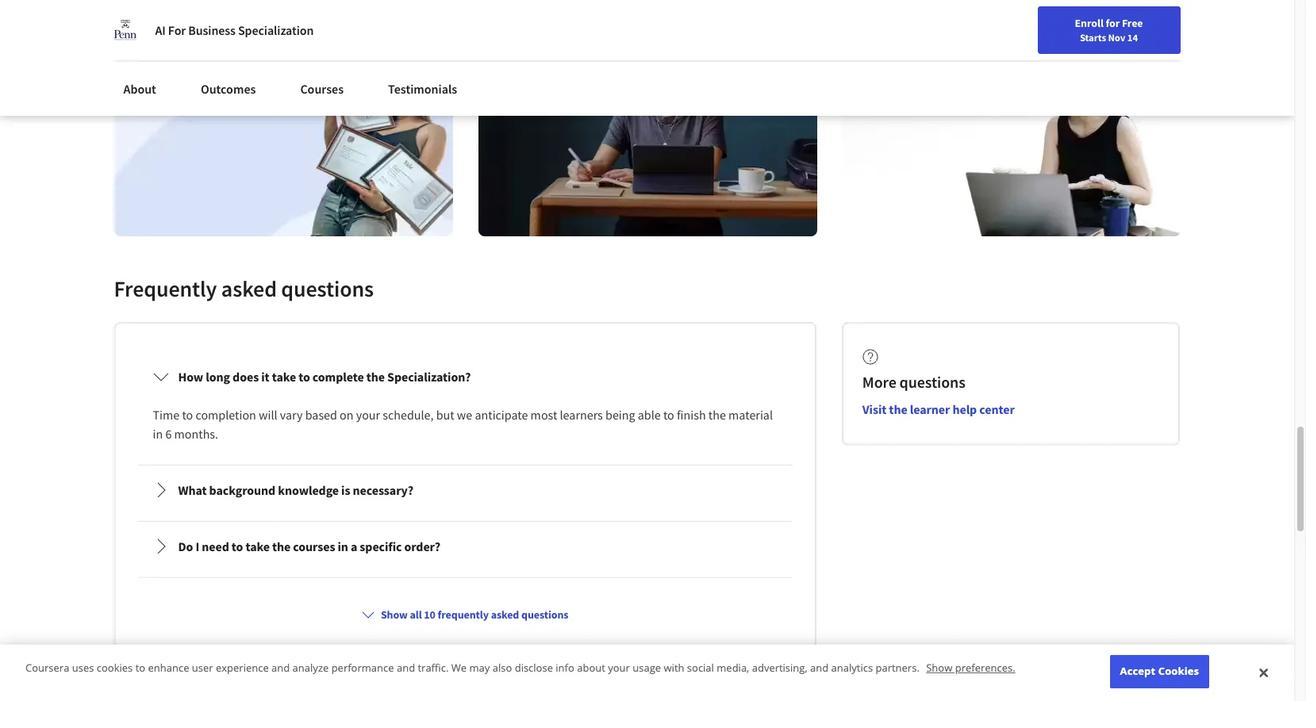 Task type: vqa. For each thing, say whether or not it's contained in the screenshot.
right Add
no



Task type: describe. For each thing, give the bounding box(es) containing it.
find your new career
[[1067, 18, 1166, 33]]

uses
[[72, 661, 94, 676]]

1 horizontal spatial your
[[608, 661, 630, 676]]

cookies
[[1158, 665, 1199, 679]]

background
[[209, 482, 275, 498]]

to right able
[[663, 407, 674, 423]]

show inside dropdown button
[[381, 608, 408, 622]]

info
[[556, 661, 574, 676]]

analyze
[[293, 661, 329, 676]]

also
[[493, 661, 512, 676]]

2 and from the left
[[397, 661, 415, 676]]

frequently asked questions
[[114, 275, 374, 303]]

may
[[469, 661, 490, 676]]

courses link
[[291, 71, 353, 106]]

1 vertical spatial show
[[926, 661, 952, 676]]

log in link
[[1174, 16, 1218, 35]]

career
[[1136, 18, 1166, 33]]

with
[[664, 661, 684, 676]]

finish
[[677, 407, 706, 423]]

what background knowledge is necessary? button
[[140, 468, 790, 513]]

will
[[259, 407, 277, 423]]

does
[[233, 369, 259, 385]]

schedule,
[[383, 407, 434, 423]]

new
[[1113, 18, 1133, 33]]

courses
[[293, 539, 335, 555]]

analytics
[[831, 661, 873, 676]]

find your new career link
[[1059, 16, 1174, 36]]

ai
[[155, 22, 166, 38]]

to right cookies
[[135, 661, 145, 676]]

for
[[1106, 16, 1120, 30]]

vary
[[280, 407, 303, 423]]

accept
[[1120, 665, 1156, 679]]

necessary?
[[353, 482, 414, 498]]

2 horizontal spatial your
[[1089, 18, 1110, 33]]

free
[[1122, 16, 1143, 30]]

in inside dropdown button
[[338, 539, 348, 555]]

do i need to take the courses in a specific order?
[[178, 539, 441, 555]]

take for to
[[246, 539, 270, 555]]

show preferences. link
[[926, 661, 1015, 676]]

find
[[1067, 18, 1087, 33]]

cookies
[[97, 661, 133, 676]]

need
[[202, 539, 229, 555]]

the inside dropdown button
[[366, 369, 385, 385]]

a
[[351, 539, 357, 555]]

how long does it take to complete the specialization?
[[178, 369, 471, 385]]

your inside 'time to completion will vary based on your schedule, but we anticipate most learners being able to finish the material in 6 months.'
[[356, 407, 380, 423]]

asked inside dropdown button
[[491, 608, 519, 622]]

in inside 'time to completion will vary based on your schedule, but we anticipate most learners being able to finish the material in 6 months.'
[[153, 426, 163, 442]]

visit the learner help center link
[[862, 401, 1015, 417]]

more questions
[[862, 372, 966, 392]]

coursera uses cookies to enhance user experience and analyze performance and traffic. we may also disclose info about your usage with social media, advertising, and analytics partners. show preferences.
[[25, 661, 1015, 676]]

media,
[[717, 661, 749, 676]]

enroll for free starts nov 14
[[1075, 16, 1143, 44]]

university of pennsylvania image
[[114, 19, 136, 41]]

it
[[261, 369, 269, 385]]

collapsed list
[[135, 349, 796, 702]]

i
[[196, 539, 199, 555]]

do
[[178, 539, 193, 555]]

frequently
[[438, 608, 489, 622]]

more
[[862, 372, 896, 392]]

log in
[[1182, 18, 1210, 33]]

take for it
[[272, 369, 296, 385]]

business
[[188, 22, 236, 38]]

specialization
[[238, 22, 314, 38]]

based
[[305, 407, 337, 423]]

do i need to take the courses in a specific order? button
[[140, 524, 790, 569]]

frequently
[[114, 275, 217, 303]]

how long does it take to complete the specialization? button
[[140, 355, 790, 399]]

visit
[[862, 401, 887, 417]]

outcomes
[[201, 81, 256, 97]]

courses
[[300, 81, 344, 97]]

log
[[1182, 18, 1199, 33]]

14
[[1127, 31, 1138, 44]]

is
[[341, 482, 350, 498]]

starts
[[1080, 31, 1106, 44]]

we
[[451, 661, 467, 676]]



Task type: locate. For each thing, give the bounding box(es) containing it.
accept cookies
[[1120, 665, 1199, 679]]

2 horizontal spatial questions
[[900, 372, 966, 392]]

1 vertical spatial questions
[[900, 372, 966, 392]]

0 vertical spatial take
[[272, 369, 296, 385]]

order?
[[404, 539, 441, 555]]

1 horizontal spatial in
[[338, 539, 348, 555]]

and left analytics
[[810, 661, 829, 676]]

show all 10 frequently asked questions button
[[355, 601, 575, 629]]

take right need
[[246, 539, 270, 555]]

to inside do i need to take the courses in a specific order? dropdown button
[[232, 539, 243, 555]]

your
[[1089, 18, 1110, 33], [356, 407, 380, 423], [608, 661, 630, 676]]

advertising,
[[752, 661, 808, 676]]

experience
[[216, 661, 269, 676]]

help
[[953, 401, 977, 417]]

None search field
[[226, 10, 607, 42]]

questions inside dropdown button
[[521, 608, 569, 622]]

10
[[424, 608, 436, 622]]

and
[[271, 661, 290, 676], [397, 661, 415, 676], [810, 661, 829, 676]]

what background knowledge is necessary?
[[178, 482, 414, 498]]

and left analyze
[[271, 661, 290, 676]]

the inside 'time to completion will vary based on your schedule, but we anticipate most learners being able to finish the material in 6 months.'
[[709, 407, 726, 423]]

about link
[[114, 71, 166, 106]]

specialization?
[[387, 369, 471, 385]]

2 horizontal spatial and
[[810, 661, 829, 676]]

preferences.
[[955, 661, 1015, 676]]

0 horizontal spatial in
[[153, 426, 163, 442]]

0 horizontal spatial questions
[[281, 275, 374, 303]]

but
[[436, 407, 454, 423]]

6
[[165, 426, 172, 442]]

outcomes link
[[191, 71, 265, 106]]

1 horizontal spatial asked
[[491, 608, 519, 622]]

0 vertical spatial show
[[381, 608, 408, 622]]

to right need
[[232, 539, 243, 555]]

coursera
[[25, 661, 69, 676]]

1 and from the left
[[271, 661, 290, 676]]

partners.
[[876, 661, 920, 676]]

take inside dropdown button
[[246, 539, 270, 555]]

enhance
[[148, 661, 189, 676]]

2 vertical spatial questions
[[521, 608, 569, 622]]

to left complete
[[299, 369, 310, 385]]

take right it
[[272, 369, 296, 385]]

performance
[[331, 661, 394, 676]]

1 horizontal spatial and
[[397, 661, 415, 676]]

all
[[410, 608, 422, 622]]

material
[[729, 407, 773, 423]]

in left a
[[338, 539, 348, 555]]

show all 10 frequently asked questions
[[381, 608, 569, 622]]

0 horizontal spatial your
[[356, 407, 380, 423]]

coursera image
[[19, 13, 120, 38]]

0 horizontal spatial take
[[246, 539, 270, 555]]

the inside dropdown button
[[272, 539, 291, 555]]

to inside how long does it take to complete the specialization? dropdown button
[[299, 369, 310, 385]]

the right visit
[[889, 401, 908, 417]]

0 horizontal spatial asked
[[221, 275, 277, 303]]

0 vertical spatial in
[[153, 426, 163, 442]]

most
[[531, 407, 557, 423]]

nov
[[1108, 31, 1126, 44]]

what
[[178, 482, 207, 498]]

to
[[299, 369, 310, 385], [182, 407, 193, 423], [663, 407, 674, 423], [232, 539, 243, 555], [135, 661, 145, 676]]

visit the learner help center
[[862, 401, 1015, 417]]

and left 'traffic.'
[[397, 661, 415, 676]]

able
[[638, 407, 661, 423]]

time
[[153, 407, 180, 423]]

1 horizontal spatial show
[[926, 661, 952, 676]]

enroll
[[1075, 16, 1104, 30]]

long
[[206, 369, 230, 385]]

in
[[1201, 18, 1210, 33]]

social
[[687, 661, 714, 676]]

how
[[178, 369, 203, 385]]

for
[[168, 22, 186, 38]]

the right complete
[[366, 369, 385, 385]]

knowledge
[[278, 482, 339, 498]]

about
[[577, 661, 605, 676]]

show
[[381, 608, 408, 622], [926, 661, 952, 676]]

1 vertical spatial take
[[246, 539, 270, 555]]

accept cookies button
[[1110, 656, 1209, 689]]

in left 6
[[153, 426, 163, 442]]

completion
[[196, 407, 256, 423]]

show left 'all'
[[381, 608, 408, 622]]

0 vertical spatial asked
[[221, 275, 277, 303]]

being
[[605, 407, 635, 423]]

complete
[[313, 369, 364, 385]]

0 vertical spatial your
[[1089, 18, 1110, 33]]

testimonials link
[[379, 71, 467, 106]]

we
[[457, 407, 472, 423]]

usage
[[633, 661, 661, 676]]

1 vertical spatial asked
[[491, 608, 519, 622]]

traffic.
[[418, 661, 449, 676]]

anticipate
[[475, 407, 528, 423]]

ai for business specialization
[[155, 22, 314, 38]]

1 horizontal spatial take
[[272, 369, 296, 385]]

1 vertical spatial your
[[356, 407, 380, 423]]

the left courses
[[272, 539, 291, 555]]

learner
[[910, 401, 950, 417]]

0 vertical spatial questions
[[281, 275, 374, 303]]

2 vertical spatial your
[[608, 661, 630, 676]]

disclose
[[515, 661, 553, 676]]

0 horizontal spatial show
[[381, 608, 408, 622]]

take inside dropdown button
[[272, 369, 296, 385]]

on
[[340, 407, 354, 423]]

3 and from the left
[[810, 661, 829, 676]]

to up the months.
[[182, 407, 193, 423]]

1 horizontal spatial questions
[[521, 608, 569, 622]]

in
[[153, 426, 163, 442], [338, 539, 348, 555]]

0 horizontal spatial and
[[271, 661, 290, 676]]

time to completion will vary based on your schedule, but we anticipate most learners being able to finish the material in 6 months.
[[153, 407, 775, 442]]

the
[[366, 369, 385, 385], [889, 401, 908, 417], [709, 407, 726, 423], [272, 539, 291, 555]]

1 vertical spatial in
[[338, 539, 348, 555]]

user
[[192, 661, 213, 676]]

show right partners.
[[926, 661, 952, 676]]

about
[[123, 81, 156, 97]]

months.
[[174, 426, 218, 442]]

the right finish
[[709, 407, 726, 423]]

testimonials
[[388, 81, 457, 97]]

specific
[[360, 539, 402, 555]]

take
[[272, 369, 296, 385], [246, 539, 270, 555]]



